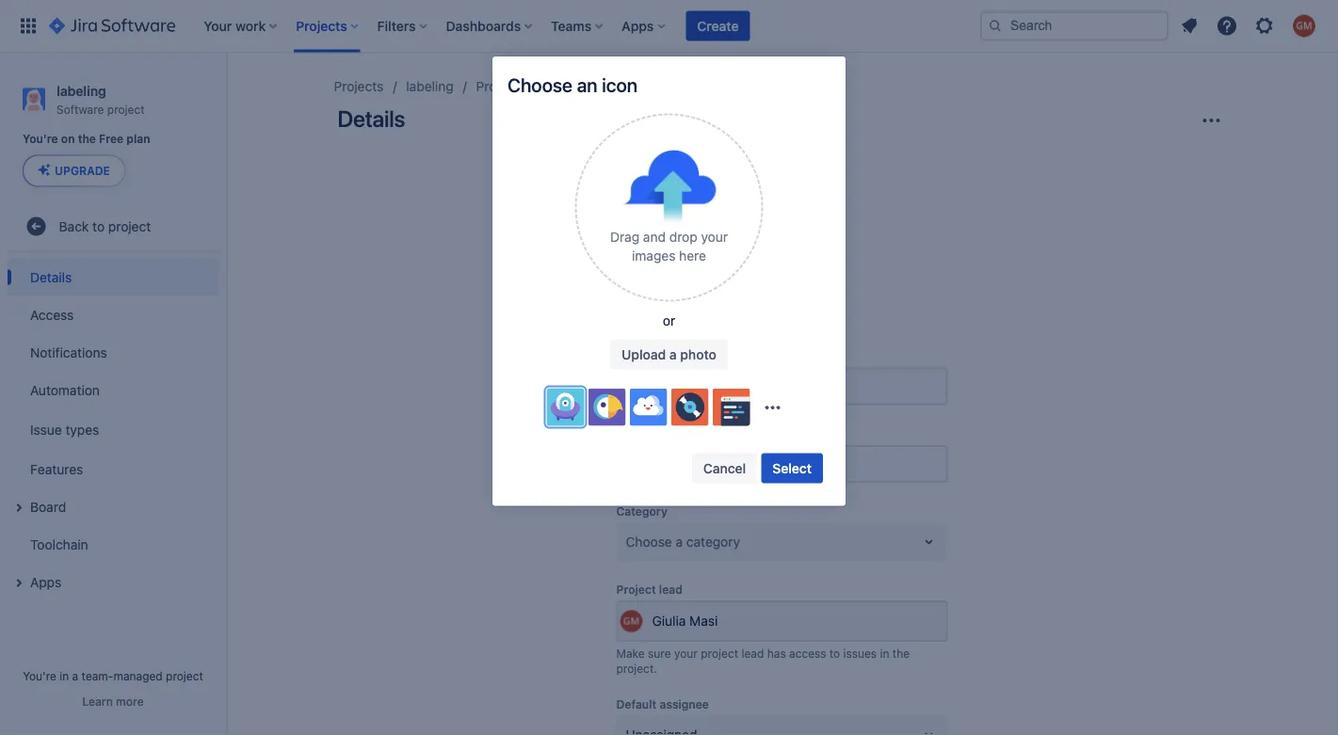 Task type: vqa. For each thing, say whether or not it's contained in the screenshot.
pages
no



Task type: describe. For each thing, give the bounding box(es) containing it.
upgrade button
[[24, 156, 124, 186]]

and
[[643, 229, 666, 245]]

choose for choose an icon
[[508, 74, 573, 96]]

category
[[687, 534, 741, 550]]

back to project
[[59, 219, 151, 234]]

select
[[773, 461, 812, 476]]

labeling software project
[[57, 83, 145, 116]]

category
[[617, 505, 668, 519]]

0 horizontal spatial in
[[60, 670, 69, 683]]

group containing details
[[8, 253, 219, 607]]

project lead
[[617, 583, 683, 596]]

photo
[[681, 347, 717, 362]]

masi
[[690, 614, 718, 629]]

choose for choose a category
[[626, 534, 672, 550]]

select button
[[762, 454, 823, 484]]

drag and drop your images here element
[[589, 228, 749, 266]]

issues
[[844, 647, 877, 660]]

upload
[[622, 347, 666, 362]]

assignee
[[660, 699, 709, 712]]

lead inside make sure your project lead has access to issues in the project.
[[742, 647, 764, 660]]

drag and drop your images here
[[610, 229, 728, 264]]

projects link
[[334, 75, 384, 98]]

has
[[768, 647, 786, 660]]

project inside the labeling software project
[[107, 102, 145, 116]]

toolchain link
[[8, 526, 219, 564]]

issue types
[[30, 422, 99, 438]]

cancel
[[704, 461, 746, 476]]

a for photo
[[670, 347, 677, 362]]

giulia masi
[[652, 614, 718, 629]]

details link
[[8, 258, 219, 296]]

notifications
[[30, 345, 107, 360]]

open image
[[918, 724, 941, 736]]

an
[[577, 74, 598, 96]]

sure
[[648, 647, 671, 660]]

apps button
[[8, 564, 219, 601]]

project inside make sure your project lead has access to issues in the project.
[[701, 647, 739, 660]]

toolchain
[[30, 537, 88, 552]]

project inside back to project link
[[108, 219, 151, 234]]

create banner
[[0, 0, 1339, 53]]

free
[[99, 133, 124, 146]]

make
[[617, 647, 645, 660]]

upload image image
[[622, 150, 716, 223]]

access
[[790, 647, 827, 660]]

labeling for labeling software project
[[57, 83, 106, 98]]

choose an icon
[[508, 74, 638, 96]]

the inside make sure your project lead has access to issues in the project.
[[893, 647, 910, 660]]

software
[[57, 102, 104, 116]]

icon
[[602, 74, 638, 96]]

automation
[[30, 382, 100, 398]]

plan
[[127, 133, 150, 146]]

primary element
[[11, 0, 981, 52]]

default
[[617, 699, 657, 712]]

team-
[[82, 670, 113, 683]]

issue
[[30, 422, 62, 438]]

Search field
[[981, 11, 1169, 41]]

choose a category
[[626, 534, 741, 550]]

0 horizontal spatial to
[[92, 219, 105, 234]]

back to project link
[[8, 208, 219, 245]]

default assignee
[[617, 699, 709, 712]]

board button
[[8, 488, 219, 526]]

project settings link
[[476, 75, 572, 98]]

features
[[30, 462, 83, 477]]

0 vertical spatial lead
[[659, 583, 683, 596]]

project.
[[617, 662, 657, 675]]

upload a photo button
[[611, 340, 728, 370]]

cancel button
[[692, 454, 758, 484]]

1 horizontal spatial details
[[338, 106, 405, 132]]



Task type: locate. For each thing, give the bounding box(es) containing it.
lead up giulia at the bottom
[[659, 583, 683, 596]]

in left team-
[[60, 670, 69, 683]]

create
[[697, 18, 739, 33]]

managed
[[113, 670, 163, 683]]

1 vertical spatial the
[[893, 647, 910, 660]]

open image
[[918, 531, 941, 553]]

more
[[116, 695, 144, 708]]

details up access
[[30, 269, 72, 285]]

project down masi
[[701, 647, 739, 660]]

drag
[[610, 229, 640, 245]]

to inside make sure your project lead has access to issues in the project.
[[830, 647, 841, 660]]

upgrade
[[55, 164, 110, 177]]

0 vertical spatial a
[[670, 347, 677, 362]]

1 vertical spatial you're
[[23, 670, 56, 683]]

project avatar image
[[722, 158, 843, 279]]

0 vertical spatial details
[[338, 106, 405, 132]]

choose down category
[[626, 534, 672, 550]]

0 vertical spatial choose
[[508, 74, 573, 96]]

to left issues
[[830, 647, 841, 660]]

1 vertical spatial your
[[675, 647, 698, 660]]

1 vertical spatial lead
[[742, 647, 764, 660]]

in
[[880, 647, 890, 660], [60, 670, 69, 683]]

1 horizontal spatial your
[[701, 229, 728, 245]]

giulia
[[652, 614, 686, 629]]

to
[[92, 219, 105, 234], [830, 647, 841, 660]]

labeling right projects
[[406, 79, 454, 94]]

the right on
[[78, 133, 96, 146]]

a left photo
[[670, 347, 677, 362]]

notifications link
[[8, 334, 219, 372]]

giulia masi image
[[620, 610, 643, 633]]

upload a photo
[[622, 347, 717, 362]]

project up plan at the top left of the page
[[107, 102, 145, 116]]

0 horizontal spatial project
[[476, 79, 519, 94]]

or
[[663, 313, 676, 328]]

access
[[30, 307, 74, 323]]

1 vertical spatial project
[[617, 583, 656, 596]]

choose left an
[[508, 74, 573, 96]]

1 vertical spatial in
[[60, 670, 69, 683]]

learn more
[[82, 695, 144, 708]]

0 horizontal spatial your
[[675, 647, 698, 660]]

features link
[[8, 451, 219, 488]]

choose inside 'choose an icon' dialog
[[508, 74, 573, 96]]

1 horizontal spatial in
[[880, 647, 890, 660]]

apps
[[30, 575, 61, 590]]

jira software image
[[49, 15, 175, 37], [49, 15, 175, 37]]

project for project lead
[[617, 583, 656, 596]]

the
[[78, 133, 96, 146], [893, 647, 910, 660]]

your up here
[[701, 229, 728, 245]]

project
[[107, 102, 145, 116], [108, 219, 151, 234], [701, 647, 739, 660], [166, 670, 203, 683]]

project
[[476, 79, 519, 94], [617, 583, 656, 596]]

you're left on
[[23, 133, 58, 146]]

a
[[670, 347, 677, 362], [676, 534, 683, 550], [72, 670, 78, 683]]

choose
[[508, 74, 573, 96], [626, 534, 672, 550]]

0 vertical spatial project
[[476, 79, 519, 94]]

1 horizontal spatial project
[[617, 583, 656, 596]]

lead
[[659, 583, 683, 596], [742, 647, 764, 660]]

0 vertical spatial you're
[[23, 133, 58, 146]]

0 vertical spatial in
[[880, 647, 890, 660]]

learn
[[82, 695, 113, 708]]

project right 'managed'
[[166, 670, 203, 683]]

0 horizontal spatial the
[[78, 133, 96, 146]]

1 vertical spatial to
[[830, 647, 841, 660]]

details
[[338, 106, 405, 132], [30, 269, 72, 285]]

2 vertical spatial a
[[72, 670, 78, 683]]

1 vertical spatial a
[[676, 534, 683, 550]]

a inside button
[[670, 347, 677, 362]]

in right issues
[[880, 647, 890, 660]]

your
[[701, 229, 728, 245], [675, 647, 698, 660]]

0 vertical spatial the
[[78, 133, 96, 146]]

0 horizontal spatial labeling
[[57, 83, 106, 98]]

Key field
[[618, 447, 946, 481]]

1 horizontal spatial choose
[[626, 534, 672, 550]]

labeling link
[[406, 75, 454, 98]]

name
[[617, 350, 649, 363]]

1 you're from the top
[[23, 133, 58, 146]]

issue types link
[[8, 409, 219, 451]]

0 horizontal spatial lead
[[659, 583, 683, 596]]

access link
[[8, 296, 219, 334]]

2 you're from the top
[[23, 670, 56, 683]]

lead left has
[[742, 647, 764, 660]]

show more image
[[758, 392, 788, 423]]

you're
[[23, 133, 58, 146], [23, 670, 56, 683]]

0 horizontal spatial details
[[30, 269, 72, 285]]

automation link
[[8, 372, 219, 409]]

project settings
[[476, 79, 572, 94]]

project up the details link
[[108, 219, 151, 234]]

you're left team-
[[23, 670, 56, 683]]

you're for you're on the free plan
[[23, 133, 58, 146]]

the right issues
[[893, 647, 910, 660]]

make sure your project lead has access to issues in the project.
[[617, 647, 910, 675]]

board
[[30, 499, 66, 515]]

choose an icon dialog
[[493, 57, 846, 506]]

1 horizontal spatial to
[[830, 647, 841, 660]]

a for category
[[676, 534, 683, 550]]

you're on the free plan
[[23, 133, 150, 146]]

select a default avatar option group
[[547, 389, 754, 426]]

0 vertical spatial your
[[701, 229, 728, 245]]

0 vertical spatial to
[[92, 219, 105, 234]]

labeling
[[406, 79, 454, 94], [57, 83, 106, 98]]

project for project settings
[[476, 79, 519, 94]]

0 horizontal spatial choose
[[508, 74, 573, 96]]

settings
[[523, 79, 572, 94]]

to right back
[[92, 219, 105, 234]]

1 horizontal spatial lead
[[742, 647, 764, 660]]

your right sure
[[675, 647, 698, 660]]

you're for you're in a team-managed project
[[23, 670, 56, 683]]

key
[[617, 428, 637, 441]]

1 vertical spatial details
[[30, 269, 72, 285]]

labeling up software
[[57, 83, 106, 98]]

in inside make sure your project lead has access to issues in the project.
[[880, 647, 890, 660]]

back
[[59, 219, 89, 234]]

labeling for labeling
[[406, 79, 454, 94]]

you're in a team-managed project
[[23, 670, 203, 683]]

here
[[679, 248, 707, 264]]

your inside make sure your project lead has access to issues in the project.
[[675, 647, 698, 660]]

project left settings
[[476, 79, 519, 94]]

labeling inside the labeling software project
[[57, 83, 106, 98]]

images
[[632, 248, 676, 264]]

on
[[61, 133, 75, 146]]

a left team-
[[72, 670, 78, 683]]

search image
[[988, 18, 1003, 33]]

your inside drag and drop your images here
[[701, 229, 728, 245]]

learn more button
[[82, 694, 144, 709]]

1 horizontal spatial labeling
[[406, 79, 454, 94]]

details down projects link
[[338, 106, 405, 132]]

1 horizontal spatial the
[[893, 647, 910, 660]]

drop
[[670, 229, 698, 245]]

Name field
[[618, 370, 946, 404]]

group
[[8, 253, 219, 607]]

a left category
[[676, 534, 683, 550]]

create button
[[686, 11, 750, 41]]

project up giulia masi "image"
[[617, 583, 656, 596]]

types
[[65, 422, 99, 438]]

projects
[[334, 79, 384, 94]]

1 vertical spatial choose
[[626, 534, 672, 550]]



